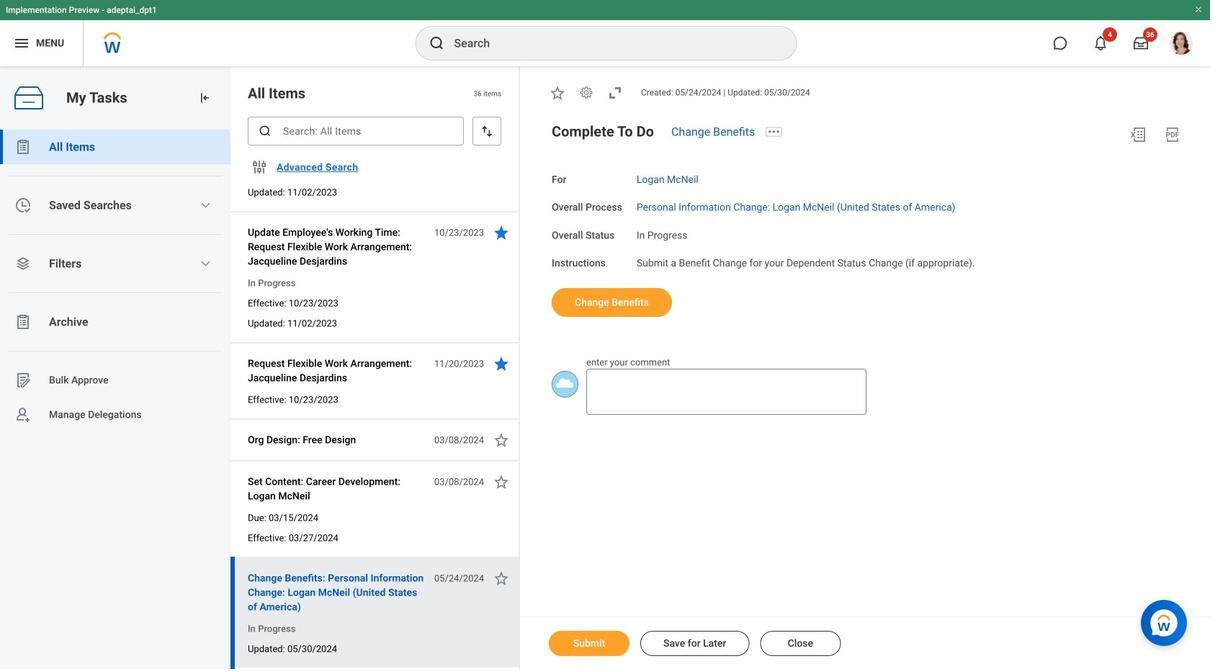 Task type: vqa. For each thing, say whether or not it's contained in the screenshot.
1st Interface from the bottom of the Workers Sent to Third-Party Payroll element
no



Task type: describe. For each thing, give the bounding box(es) containing it.
perspective image
[[14, 255, 32, 272]]

chevron down image
[[200, 200, 211, 211]]

search image inside item list element
[[258, 124, 272, 138]]

Search Workday  search field
[[454, 27, 767, 59]]

action bar region
[[520, 617, 1211, 670]]

Search: All Items text field
[[248, 117, 464, 146]]

clipboard image
[[14, 314, 32, 331]]

clock check image
[[14, 197, 32, 214]]

profile logan mcneil image
[[1171, 32, 1194, 58]]

rename image
[[14, 372, 32, 389]]

fullscreen image
[[607, 84, 624, 102]]

inbox large image
[[1135, 36, 1149, 50]]

transformation import image
[[198, 91, 212, 105]]

sort image
[[480, 124, 494, 138]]



Task type: locate. For each thing, give the bounding box(es) containing it.
0 horizontal spatial search image
[[258, 124, 272, 138]]

star image
[[493, 355, 510, 373], [493, 432, 510, 449]]

0 vertical spatial search image
[[429, 35, 446, 52]]

1 vertical spatial star image
[[493, 432, 510, 449]]

1 star image from the top
[[493, 355, 510, 373]]

banner
[[0, 0, 1211, 66]]

clipboard image
[[14, 138, 32, 156]]

close environment banner image
[[1195, 5, 1204, 14]]

view printable version (pdf) image
[[1165, 126, 1182, 143]]

chevron down image
[[200, 258, 211, 270]]

notifications large image
[[1094, 36, 1109, 50]]

justify image
[[13, 35, 30, 52]]

export to excel image
[[1130, 126, 1148, 143]]

1 vertical spatial search image
[[258, 124, 272, 138]]

user plus image
[[14, 407, 32, 424]]

list
[[0, 130, 231, 432]]

0 vertical spatial star image
[[493, 355, 510, 373]]

2 star image from the top
[[493, 432, 510, 449]]

None text field
[[587, 369, 867, 415]]

configure image
[[251, 159, 268, 176]]

search image
[[429, 35, 446, 52], [258, 124, 272, 138]]

star image
[[549, 84, 567, 102], [493, 224, 510, 241], [493, 474, 510, 491], [493, 570, 510, 587]]

item list element
[[231, 0, 520, 670]]

gear image
[[580, 85, 594, 100]]

1 horizontal spatial search image
[[429, 35, 446, 52]]



